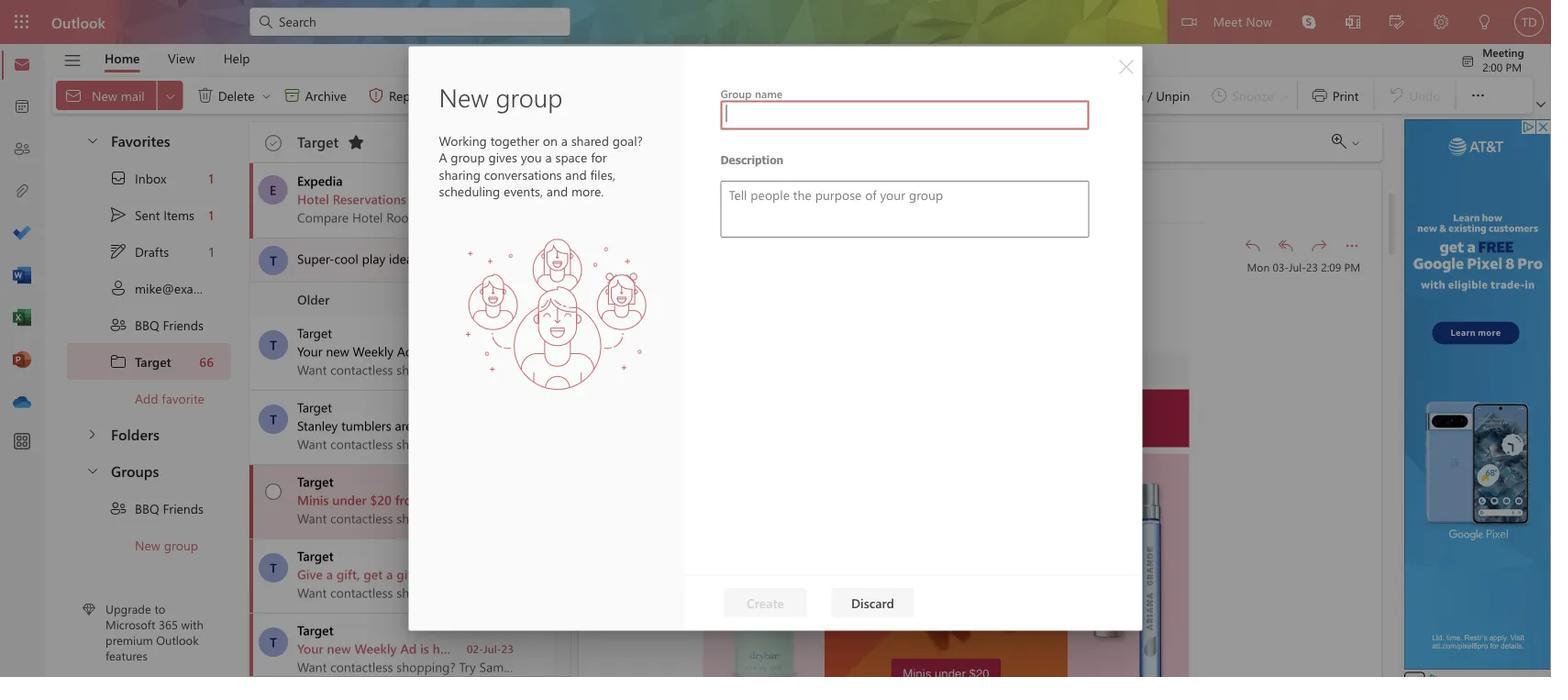 Task type: locate. For each thing, give the bounding box(es) containing it.
0 horizontal spatial from
[[395, 491, 423, 508]]

back
[[416, 417, 442, 434]]

23 right 02-
[[502, 641, 514, 656]]

0 vertical spatial pm
[[1506, 59, 1522, 74]]

sharing
[[439, 166, 481, 183]]

for right space
[[591, 149, 607, 166]]

message list section
[[250, 117, 631, 677]]


[[347, 133, 366, 151]]

 button
[[76, 123, 107, 157], [76, 453, 107, 487]]

2 / from the left
[[1148, 87, 1153, 104]]

23
[[1307, 259, 1319, 274], [502, 344, 514, 359], [502, 641, 514, 656]]

target image left stanley in the bottom left of the page
[[259, 405, 288, 434]]

0 horizontal spatial under
[[332, 491, 367, 508]]

2 vertical spatial 1
[[209, 243, 214, 260]]

left-rail-appbar navigation
[[4, 44, 40, 424]]

1 horizontal spatial pm
[[1506, 59, 1522, 74]]

target image for 
[[259, 246, 288, 275]]

1 vertical spatial  bbq friends
[[109, 499, 204, 518]]

 button
[[342, 128, 371, 157]]

select a conversation checkbox down give
[[253, 614, 297, 657]]

1 vertical spatial for
[[422, 250, 438, 267]]

target image for stanley tumblers are back 🚨
[[259, 405, 288, 434]]

tab list
[[91, 44, 264, 72]]

unpin
[[1157, 87, 1191, 104]]

groups tree item
[[67, 453, 231, 490]]

tab list containing home
[[91, 44, 264, 72]]

0 vertical spatial  tree item
[[67, 307, 231, 343]]

to
[[155, 601, 165, 617]]

is
[[417, 343, 425, 360], [420, 640, 429, 657]]

t inside checkbox
[[270, 252, 277, 269]]

 sweep
[[456, 86, 515, 105]]

Select a conversation checkbox
[[253, 317, 297, 360], [253, 391, 297, 434]]

outlook
[[51, 12, 105, 32], [156, 632, 199, 648]]

 inside checkbox
[[265, 484, 282, 500]]

1 inside  tree item
[[209, 170, 214, 187]]

minis inside target minis under $20 from ulta beauty at target ✨
[[297, 491, 329, 508]]

outlook link
[[51, 0, 105, 44]]

1 vertical spatial $20
[[370, 491, 392, 508]]

1 horizontal spatial beauty
[[769, 131, 815, 151]]

 inside favorites tree item
[[85, 133, 100, 147]]

1 horizontal spatial for
[[591, 149, 607, 166]]

new group document
[[0, 0, 1552, 677]]

1 vertical spatial at
[[498, 491, 509, 508]]

1 vertical spatial pm
[[1345, 259, 1361, 274]]

1 right items
[[209, 206, 214, 223]]

$20 up "too"
[[674, 131, 698, 151]]

1 friends from the top
[[163, 316, 204, 333]]

0 vertical spatial group
[[496, 79, 563, 113]]

0 vertical spatial select a conversation checkbox
[[253, 317, 297, 360]]

0 vertical spatial jul-
[[1290, 259, 1307, 274]]

all
[[585, 190, 600, 207]]

1 horizontal spatial new group
[[439, 79, 563, 113]]

0 horizontal spatial minis
[[297, 491, 329, 508]]

2  button from the top
[[76, 453, 107, 487]]

ad up save
[[474, 174, 485, 187]]

stanley
[[297, 417, 338, 434]]

1 vertical spatial friends
[[163, 500, 204, 517]]

0 vertical spatial new
[[439, 79, 489, 113]]

 button
[[1305, 230, 1334, 260]]

target for target 
[[297, 131, 339, 151]]

1 vertical spatial 23
[[502, 344, 514, 359]]

new group tree item
[[67, 527, 231, 563]]

new right target image
[[326, 343, 349, 360]]

help
[[224, 50, 250, 67]]

calendar image
[[13, 98, 31, 117]]

expedia image
[[258, 175, 288, 205]]

0 vertical spatial ulta
[[738, 131, 765, 151]]

is left 02-
[[420, 640, 429, 657]]

Select a conversation checkbox
[[253, 465, 297, 505]]

premium
[[106, 632, 153, 648]]

1 vertical spatial ✨
[[552, 491, 565, 508]]

 button inside favorites tree item
[[76, 123, 107, 157]]

print
[[1333, 87, 1360, 104]]

select a conversation checkbox left the gift,
[[253, 540, 297, 583]]

none text field inside email message element
[[639, 257, 1235, 274]]

mike@example.com
[[135, 280, 249, 297]]

/ right pin
[[1148, 87, 1153, 104]]

friends inside favorites tree
[[163, 316, 204, 333]]

 button
[[54, 45, 91, 76]]

0 vertical spatial ad
[[474, 174, 485, 187]]

ulta down back
[[427, 491, 451, 508]]

home
[[105, 50, 140, 67]]

 button left the groups at bottom left
[[76, 453, 107, 487]]

 tree item up  target
[[67, 307, 231, 343]]

1 horizontal spatial $20
[[674, 131, 698, 151]]

 bbq friends inside favorites tree
[[109, 316, 204, 334]]

from up description
[[702, 131, 734, 151]]

your new weekly ad is here.
[[297, 343, 456, 360]]

minis up give
[[297, 491, 329, 508]]

under up target give a gift, get a gift 🙌
[[332, 491, 367, 508]]

target inside target your new weekly ad is here. 02-jul-23
[[297, 622, 334, 639]]

✨
[[882, 131, 896, 151], [552, 491, 565, 508]]

under inside target minis under $20 from ulta beauty at target ✨
[[332, 491, 367, 508]]

0 horizontal spatial new
[[135, 537, 161, 554]]

new up to
[[135, 537, 161, 554]]

0 vertical spatial 23
[[1307, 259, 1319, 274]]

$20 up target give a gift, get a gift 🙌
[[370, 491, 392, 508]]

1  button from the top
[[76, 123, 107, 157]]

expedia
[[297, 172, 343, 189]]

t
[[606, 247, 613, 264], [270, 252, 277, 269], [270, 336, 277, 353], [270, 411, 277, 428], [270, 559, 277, 576], [270, 634, 277, 651]]

2 1 from the top
[[209, 206, 214, 223]]

 tree item down the groups at bottom left
[[67, 490, 231, 527]]

0 vertical spatial  button
[[76, 123, 107, 157]]

group inside working together on a shared goal? a group gives you a space for sharing conversations and files, scheduling events, and more.
[[451, 149, 485, 166]]

0 vertical spatial bbq
[[135, 316, 159, 333]]

0 vertical spatial new group
[[439, 79, 563, 113]]

beauty up description
[[769, 131, 815, 151]]

here. left 30-
[[429, 343, 456, 360]]

conversations
[[484, 166, 562, 183]]

 tree item
[[67, 307, 231, 343], [67, 490, 231, 527]]

working
[[439, 132, 487, 149]]

outlook down to
[[156, 632, 199, 648]]

ad left 02-
[[401, 640, 417, 657]]

pm inside email message element
[[1345, 259, 1361, 274]]

0 horizontal spatial ulta
[[427, 491, 451, 508]]

a left the gift,
[[326, 566, 333, 583]]

1 / from the left
[[800, 87, 805, 104]]

1 horizontal spatial /
[[1148, 87, 1153, 104]]

t for target icon for give a gift, get a gift 🙌
[[270, 559, 277, 576]]

1 vertical spatial new group
[[135, 537, 198, 554]]

1 horizontal spatial under
[[630, 131, 669, 151]]

1 vertical spatial 
[[265, 484, 282, 500]]

t for target icon within email message element
[[606, 247, 613, 264]]

a
[[439, 149, 447, 166]]

events,
[[504, 183, 543, 200]]

0 vertical spatial weekly
[[353, 343, 394, 360]]

0 vertical spatial 1
[[209, 170, 214, 187]]

friends down "groups" tree item
[[163, 500, 204, 517]]

1 inside  tree item
[[209, 206, 214, 223]]

from inside target minis under $20 from ulta beauty at target ✨
[[395, 491, 423, 508]]

1 up the mike@example.com at the left top
[[209, 243, 214, 260]]

target image left super- in the top of the page
[[259, 246, 288, 275]]

new group up to
[[135, 537, 198, 554]]

t for target icon to the right of with
[[270, 634, 277, 651]]

a
[[561, 132, 568, 149], [546, 149, 552, 166], [326, 566, 333, 583], [386, 566, 393, 583]]

jul-
[[1290, 259, 1307, 274], [485, 344, 502, 359], [484, 641, 502, 656]]

jul- inside target your new weekly ad is here. 02-jul-23
[[484, 641, 502, 656]]

0 vertical spatial your
[[297, 343, 323, 360]]

0 horizontal spatial pm
[[1345, 259, 1361, 274]]

new inside target your new weekly ad is here. 02-jul-23
[[327, 640, 351, 657]]

more.
[[572, 183, 604, 200]]

23 left 2:09
[[1307, 259, 1319, 274]]

1 vertical spatial new
[[135, 537, 161, 554]]

summer
[[491, 250, 537, 267]]

1 horizontal spatial at
[[819, 131, 832, 151]]

0 vertical spatial  bbq friends
[[109, 316, 204, 334]]

 down the groups at bottom left
[[109, 499, 128, 518]]

0 horizontal spatial group
[[164, 537, 198, 554]]

 inside "groups" tree item
[[85, 463, 100, 478]]

Select a conversation checkbox
[[253, 540, 297, 583], [253, 614, 297, 657]]

outlook up the '' button at the top left
[[51, 12, 105, 32]]

your right target image
[[297, 343, 323, 360]]

 button left favorites
[[76, 123, 107, 157]]

group up together
[[496, 79, 563, 113]]

0 horizontal spatial $20
[[370, 491, 392, 508]]

here
[[603, 190, 631, 207]]

get
[[364, 566, 383, 583]]

1 horizontal spatial minis
[[590, 131, 626, 151]]

1 vertical spatial from
[[395, 491, 423, 508]]

target for target minis under $20 from ulta beauty at target ✨
[[297, 473, 334, 490]]

bbq down "groups" tree item
[[135, 500, 159, 517]]

items
[[164, 206, 195, 223]]

target inside target 
[[297, 131, 339, 151]]

weekly up target stanley tumblers are back 🚨
[[353, 343, 394, 360]]

1 vertical spatial outlook
[[156, 632, 199, 648]]

0 vertical spatial friends
[[163, 316, 204, 333]]

0 horizontal spatial beauty
[[454, 491, 494, 508]]

/ inside pin / unpin button
[[1148, 87, 1153, 104]]

/
[[800, 87, 805, 104], [1148, 87, 1153, 104]]

2 horizontal spatial group
[[496, 79, 563, 113]]

1 vertical spatial select a conversation checkbox
[[253, 614, 297, 657]]

ad
[[474, 174, 485, 187], [397, 343, 413, 360], [401, 640, 417, 657]]

 inbox
[[109, 169, 166, 187]]

 tree item
[[67, 270, 249, 307]]

target inside target give a gift, get a gift 🙌
[[297, 547, 334, 564]]

email message element
[[579, 169, 1382, 677]]

discard button
[[832, 588, 914, 618]]

bbq up the  tree item
[[135, 316, 159, 333]]

 right "" at the right top of the page
[[1351, 138, 1362, 149]]

select a conversation checkbox right 66 on the bottom of the page
[[253, 317, 297, 360]]

0 horizontal spatial for
[[422, 250, 438, 267]]

minis up files,
[[590, 131, 626, 151]]


[[85, 133, 100, 147], [1351, 138, 1362, 149], [85, 463, 100, 478]]

t for target image
[[270, 336, 277, 353]]

mon 03-jul-23 2:09 pm
[[1248, 259, 1361, 274]]

1 bbq from the top
[[135, 316, 159, 333]]

select a conversation checkbox for your
[[253, 614, 297, 657]]

new group up together
[[439, 79, 563, 113]]

1 horizontal spatial ulta
[[738, 131, 765, 151]]

1 vertical spatial weekly
[[355, 640, 397, 657]]

your inside target your new weekly ad is here. 02-jul-23
[[297, 640, 324, 657]]

None text field
[[639, 257, 1235, 274]]

›
[[1139, 422, 1143, 435]]

2 vertical spatial ad
[[401, 640, 417, 657]]

1 right inbox
[[209, 170, 214, 187]]

bbq inside favorites tree
[[135, 316, 159, 333]]

new group inside document
[[439, 79, 563, 113]]

favorites tree item
[[67, 123, 231, 160]]

0 horizontal spatial ✨
[[552, 491, 565, 508]]

 for groups
[[85, 463, 100, 478]]

1 vertical spatial beauty
[[454, 491, 494, 508]]

for right "ideas"
[[422, 250, 438, 267]]

3 1 from the top
[[209, 243, 214, 260]]

bbq
[[135, 316, 159, 333], [135, 500, 159, 517]]

cool
[[334, 250, 359, 267]]

2 your from the top
[[297, 640, 324, 657]]

 left the groups at bottom left
[[85, 463, 100, 478]]

1 inside  tree item
[[209, 243, 214, 260]]

<targetnews@em.target.com> button
[[639, 238, 890, 257]]

0 vertical spatial 
[[265, 135, 282, 151]]

0 vertical spatial under
[[630, 131, 669, 151]]

 button inside "groups" tree item
[[76, 453, 107, 487]]

1 vertical spatial select a conversation checkbox
[[253, 391, 297, 434]]

is left 30-
[[417, 343, 425, 360]]

0 vertical spatial here.
[[429, 343, 456, 360]]

 read / unread
[[747, 86, 850, 105]]

new down the gift,
[[327, 640, 351, 657]]

group up to
[[164, 537, 198, 554]]


[[265, 135, 282, 151], [265, 484, 282, 500]]

 down 
[[109, 316, 128, 334]]

at
[[819, 131, 832, 151], [498, 491, 509, 508]]

target image inside select a conversation checkbox
[[259, 246, 288, 275]]

add
[[135, 390, 158, 407]]

files image
[[13, 183, 31, 201]]

0 horizontal spatial /
[[800, 87, 805, 104]]

1 horizontal spatial group
[[451, 149, 485, 166]]

from up gift
[[395, 491, 423, 508]]

1 vertical spatial  button
[[76, 453, 107, 487]]

more apps image
[[13, 433, 31, 452]]

minis
[[590, 131, 626, 151], [297, 491, 329, 508]]

 button
[[1239, 230, 1268, 260]]

1 vertical spatial your
[[297, 640, 324, 657]]

2 vertical spatial 23
[[502, 641, 514, 656]]

ulta up description
[[738, 131, 765, 151]]

ad up target stanley tumblers are back 🚨
[[397, 343, 413, 360]]

ultimate
[[441, 250, 488, 267]]

1 select a conversation checkbox from the top
[[253, 317, 297, 360]]

super-cool play ideas for ultimate summer fun 😎
[[297, 250, 576, 267]]

friends down  mike@example.com
[[163, 316, 204, 333]]

0 vertical spatial minis
[[590, 131, 626, 151]]

1 select a conversation checkbox from the top
[[253, 540, 297, 583]]

1 vertical spatial group
[[451, 149, 485, 166]]

manage
[[847, 187, 893, 204]]

0 vertical spatial ✨
[[882, 131, 896, 151]]

1  from the top
[[109, 316, 128, 334]]

0 vertical spatial select a conversation checkbox
[[253, 540, 297, 583]]

23 inside target your new weekly ad is here. 02-jul-23
[[502, 641, 514, 656]]

1 vertical spatial is
[[420, 640, 429, 657]]

are
[[395, 417, 413, 434]]

target inside target stanley tumblers are back 🚨
[[297, 399, 332, 416]]

group right a
[[451, 149, 485, 166]]

move & delete group
[[56, 77, 623, 114]]

2 friends from the top
[[163, 500, 204, 517]]

 tree item
[[67, 343, 231, 380]]

1 vertical spatial ad
[[397, 343, 413, 360]]

1 horizontal spatial new
[[439, 79, 489, 113]]

0 vertical spatial at
[[819, 131, 832, 151]]

your down give
[[297, 640, 324, 657]]

new up working
[[439, 79, 489, 113]]

friends
[[163, 316, 204, 333], [163, 500, 204, 517]]

1  from the top
[[265, 135, 282, 151]]

0 horizontal spatial at
[[498, 491, 509, 508]]

0 vertical spatial 
[[109, 316, 128, 334]]

 bbq friends down '' tree item
[[109, 316, 204, 334]]

target image left give
[[259, 553, 288, 583]]

1 horizontal spatial outlook
[[156, 632, 199, 648]]

select a conversation checkbox down target image
[[253, 391, 297, 434]]

outlook inside 'upgrade to microsoft 365 with premium outlook features'
[[156, 632, 199, 648]]


[[494, 250, 512, 268]]

1 vertical spatial  tree item
[[67, 490, 231, 527]]

2 select a conversation checkbox from the top
[[253, 614, 297, 657]]

1 your from the top
[[297, 343, 323, 360]]

1 vertical spatial ulta
[[427, 491, 451, 508]]

word image
[[13, 267, 31, 285]]

0 vertical spatial from
[[702, 131, 734, 151]]

 tree item
[[67, 160, 231, 196]]

1 vertical spatial 1
[[209, 206, 214, 223]]

 target
[[109, 352, 171, 371]]

 tree item
[[67, 196, 231, 233]]

t inside image
[[270, 336, 277, 353]]

0 horizontal spatial outlook
[[51, 12, 105, 32]]

1 for 
[[209, 206, 214, 223]]

help button
[[210, 44, 264, 72]]

testdummy546@outlook.com button
[[661, 257, 858, 274]]

 filter
[[492, 135, 545, 153]]

0 vertical spatial for
[[591, 149, 607, 166]]

weekly
[[353, 343, 394, 360], [355, 640, 397, 657]]

2  from the top
[[265, 484, 282, 500]]

testdummy546@outlook.com
[[661, 257, 858, 274]]

1 vertical spatial new
[[327, 640, 351, 657]]

target for target stanley tumblers are back 🚨
[[297, 399, 332, 416]]

beauty
[[769, 131, 815, 151], [454, 491, 494, 508]]

1 1 from the top
[[209, 170, 214, 187]]

23 right 30-
[[502, 344, 514, 359]]

ideas
[[389, 250, 418, 267]]

23 inside email message element
[[1307, 259, 1319, 274]]

none text field containing to:
[[639, 257, 1235, 274]]

✨ inside target minis under $20 from ulta beauty at target ✨
[[552, 491, 565, 508]]

1 vertical spatial bbq
[[135, 500, 159, 517]]

a right get
[[386, 566, 393, 583]]

pm right 2:00
[[1506, 59, 1522, 74]]

1 vertical spatial minis
[[297, 491, 329, 508]]

1 vertical spatial under
[[332, 491, 367, 508]]

for inside message list list box
[[422, 250, 438, 267]]

2 vertical spatial group
[[164, 537, 198, 554]]

0 vertical spatial outlook
[[51, 12, 105, 32]]

t inside "popup button"
[[606, 247, 613, 264]]

1 vertical spatial here.
[[433, 640, 462, 657]]

1  bbq friends from the top
[[109, 316, 204, 334]]

weekly down get
[[355, 640, 397, 657]]

1 vertical spatial 
[[109, 499, 128, 518]]

/ right "read"
[[800, 87, 805, 104]]

0 horizontal spatial new group
[[135, 537, 198, 554]]

outlook inside banner
[[51, 12, 105, 32]]

too
[[670, 187, 689, 204]]

 left favorites
[[85, 133, 100, 147]]

home button
[[91, 44, 154, 72]]

$20
[[674, 131, 698, 151], [370, 491, 392, 508]]

target image left to:
[[591, 238, 628, 274]]

Select a conversation checkbox
[[253, 239, 297, 275]]

here. left 02-
[[433, 640, 462, 657]]

 bbq friends down "groups" tree item
[[109, 499, 204, 518]]

under up getting
[[630, 131, 669, 151]]

beauty down 🚨
[[454, 491, 494, 508]]

2 vertical spatial jul-
[[484, 641, 502, 656]]

scheduling
[[439, 183, 500, 200]]

1 horizontal spatial ✨
[[882, 131, 896, 151]]

 sent items
[[109, 206, 195, 224]]

set your advertising preferences image
[[1428, 673, 1443, 677]]

save
[[474, 190, 500, 207]]

pm right 2:09
[[1345, 259, 1361, 274]]

target image
[[591, 238, 628, 274], [259, 246, 288, 275], [259, 405, 288, 434], [259, 553, 288, 583], [259, 628, 288, 657]]

a right on
[[561, 132, 568, 149]]

2  bbq friends from the top
[[109, 499, 204, 518]]



Task type: describe. For each thing, give the bounding box(es) containing it.
people image
[[13, 140, 31, 159]]

much
[[693, 187, 724, 204]]

favorites tree
[[67, 116, 249, 417]]

and left it
[[547, 183, 568, 200]]

files,
[[591, 166, 616, 183]]

unsubscribe
[[767, 187, 837, 204]]

jul- inside email message element
[[1290, 259, 1307, 274]]

30-
[[469, 344, 485, 359]]


[[63, 51, 82, 70]]

 bbq friends for 2nd  tree item from the top of the new group 'application'
[[109, 499, 204, 518]]

target for target your new weekly ad is here. 02-jul-23
[[297, 622, 334, 639]]

target for target
[[297, 324, 332, 341]]

365
[[159, 617, 178, 633]]

66
[[199, 353, 214, 370]]

target image inside email message element
[[591, 238, 628, 274]]

inbox
[[135, 170, 166, 187]]

a right you
[[546, 149, 552, 166]]

target image
[[259, 330, 288, 360]]

working together on a shared goal? a group gives you a space for sharing conversations and files, scheduling events, and more.
[[439, 132, 643, 200]]

 bbq friends for 2nd  tree item from the bottom
[[109, 316, 204, 334]]

t for target icon related to stanley tumblers are back 🚨
[[270, 411, 277, 428]]

DescriptionTell people the purpose of your group text field
[[722, 182, 1089, 237]]

gift
[[397, 566, 417, 583]]

microsoft
[[106, 617, 155, 633]]

 for favorites
[[85, 133, 100, 147]]

mon
[[1248, 259, 1270, 274]]


[[1461, 54, 1476, 69]]

t button
[[591, 238, 628, 274]]


[[109, 242, 128, 261]]

tumblers
[[341, 417, 392, 434]]

0 vertical spatial new
[[326, 343, 349, 360]]

e
[[270, 181, 276, 198]]

create button
[[725, 588, 807, 618]]

add favorite tree item
[[67, 380, 231, 417]]

Select all messages checkbox
[[261, 130, 286, 156]]

outlook banner
[[0, 0, 1552, 44]]

 button for groups
[[76, 453, 107, 487]]


[[283, 86, 301, 105]]

/ inside the  read / unread
[[800, 87, 805, 104]]

give
[[297, 566, 323, 583]]

for inside working together on a shared goal? a group gives you a space for sharing conversations and files, scheduling events, and more.
[[591, 149, 607, 166]]

meeting
[[1483, 45, 1525, 59]]

$20 inside target minis under $20 from ulta beauty at target ✨
[[370, 491, 392, 508]]


[[598, 186, 617, 205]]

-
[[465, 190, 470, 207]]

target image right with
[[259, 628, 288, 657]]

upgrade to microsoft 365 with premium outlook features
[[106, 601, 204, 664]]

meet now
[[1214, 12, 1273, 29]]

 inside favorites tree
[[109, 316, 128, 334]]

powerpoint image
[[13, 351, 31, 370]]

fun
[[541, 250, 560, 267]]

onedrive image
[[13, 394, 31, 412]]

0 vertical spatial $20
[[674, 131, 698, 151]]

|
[[841, 187, 844, 204]]

2  from the top
[[109, 499, 128, 518]]

pin / unpin
[[1127, 87, 1191, 104]]

pm inside " meeting 2:00 pm"
[[1506, 59, 1522, 74]]

group name
[[721, 86, 783, 100]]

beauty inside target minis under $20 from ulta beauty at target ✨
[[454, 491, 494, 508]]

tags group
[[738, 77, 1294, 114]]

1 for 
[[209, 170, 214, 187]]


[[456, 86, 474, 105]]

<targetnews@em.target.com>
[[680, 238, 890, 257]]

meet
[[1214, 12, 1243, 29]]

new group inside tree item
[[135, 537, 198, 554]]

0 vertical spatial beauty
[[769, 131, 815, 151]]

description
[[721, 153, 784, 166]]

2  tree item from the top
[[67, 490, 231, 527]]

subscriptions
[[897, 187, 971, 204]]

gift,
[[337, 566, 360, 583]]

select a conversation checkbox for give
[[253, 540, 297, 583]]

› link
[[715, 401, 1178, 435]]

1 horizontal spatial from
[[702, 131, 734, 151]]

new group application
[[0, 0, 1552, 677]]

Group name text field
[[726, 102, 1084, 124]]

at inside target minis under $20 from ulta beauty at target ✨
[[498, 491, 509, 508]]


[[109, 206, 128, 224]]

message list list box
[[250, 163, 631, 677]]

 mike@example.com
[[109, 279, 249, 297]]

1 for 
[[209, 243, 214, 260]]

2 bbq from the top
[[135, 500, 159, 517]]

new group dialog
[[0, 0, 1552, 677]]

mail image
[[13, 56, 31, 74]]

1  tree item from the top
[[67, 307, 231, 343]]

new inside document
[[439, 79, 489, 113]]

 
[[1332, 134, 1362, 149]]

upgrade
[[106, 601, 151, 617]]


[[109, 352, 128, 371]]

group
[[721, 86, 752, 100]]

friends for 2nd  tree item from the bottom
[[163, 316, 204, 333]]

super-
[[297, 250, 334, 267]]

 archive
[[283, 86, 347, 105]]

reservations
[[333, 190, 407, 207]]

target for target give a gift, get a gift 🙌
[[297, 547, 334, 564]]

 inside select all messages checkbox
[[265, 135, 282, 151]]

features
[[106, 648, 148, 664]]

target image for give a gift, get a gift 🙌
[[259, 553, 288, 583]]

group inside tree item
[[164, 537, 198, 554]]

excel image
[[13, 309, 31, 328]]

 tree item
[[67, 233, 231, 270]]

gives
[[489, 149, 518, 166]]

target heading
[[297, 122, 371, 162]]

view button
[[154, 44, 209, 72]]

is inside target your new weekly ad is here. 02-jul-23
[[420, 640, 429, 657]]

tecate
[[424, 190, 461, 207]]

 button
[[1272, 230, 1301, 260]]

pin
[[1127, 87, 1144, 104]]

book
[[539, 190, 569, 207]]

and up it
[[566, 166, 587, 183]]


[[747, 86, 765, 105]]

 inside  
[[1351, 138, 1362, 149]]

1 vertical spatial jul-
[[485, 344, 502, 359]]

 meeting 2:00 pm
[[1461, 45, 1525, 74]]


[[492, 135, 511, 153]]

target inside  target
[[135, 353, 171, 370]]

ad inside target your new weekly ad is here. 02-jul-23
[[401, 640, 417, 657]]

weekly inside target your new weekly ad is here. 02-jul-23
[[355, 640, 397, 657]]

🚨
[[446, 417, 459, 434]]

 button for favorites
[[76, 123, 107, 157]]

0 vertical spatial is
[[417, 343, 425, 360]]

premium features image
[[83, 603, 95, 616]]

space
[[556, 149, 588, 166]]

to:
[[639, 257, 654, 274]]

new inside tree item
[[135, 537, 161, 554]]

shared
[[571, 132, 609, 149]]

🙌
[[421, 566, 433, 583]]


[[1310, 236, 1329, 254]]

tab list inside new group 'application'
[[91, 44, 264, 72]]

email?
[[728, 187, 764, 204]]

target 
[[297, 131, 366, 151]]

here. inside target your new weekly ad is here. 02-jul-23
[[433, 640, 462, 657]]

groups
[[111, 460, 159, 480]]

archive
[[305, 87, 347, 104]]

t for target icon in the select a conversation checkbox
[[270, 252, 277, 269]]

2 select a conversation checkbox from the top
[[253, 391, 297, 434]]

name
[[755, 86, 783, 100]]

discard
[[852, 595, 895, 612]]

ulta inside target minis under $20 from ulta beauty at target ✨
[[427, 491, 451, 508]]

it
[[573, 190, 581, 207]]

favorites
[[111, 130, 170, 150]]

play
[[362, 250, 386, 267]]


[[109, 169, 128, 187]]

02-
[[467, 641, 484, 656]]

add favorite
[[135, 390, 205, 407]]

together
[[491, 132, 540, 149]]

friends for 2nd  tree item from the top of the new group 'application'
[[163, 500, 204, 517]]


[[109, 279, 128, 297]]

pin / unpin button
[[1096, 81, 1202, 110]]

favorite
[[162, 390, 205, 407]]

to do image
[[13, 225, 31, 243]]



Task type: vqa. For each thing, say whether or not it's contained in the screenshot.
 in Time Zones element
no



